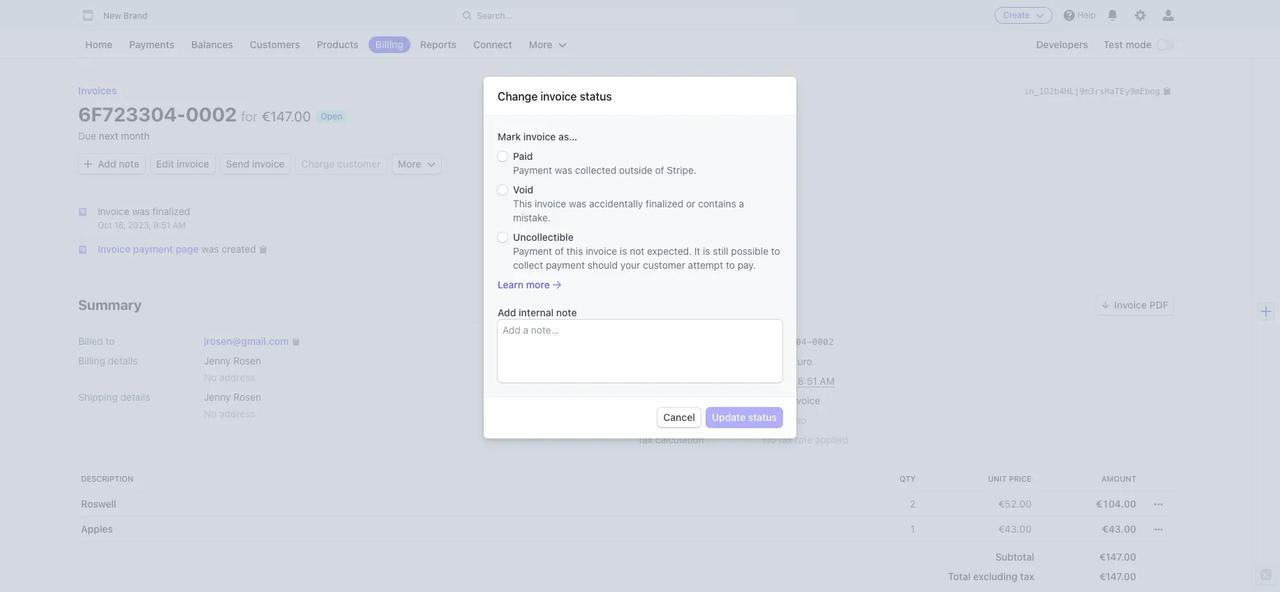 Task type: describe. For each thing, give the bounding box(es) containing it.
no tax rate applied
[[763, 434, 849, 446]]

amount
[[1102, 474, 1137, 484]]

billed to
[[78, 336, 115, 347]]

expected.
[[647, 245, 692, 257]]

0002 for 6f723304-0002 for
[[186, 103, 237, 126]]

cancel
[[664, 411, 695, 423]]

euro
[[792, 356, 813, 368]]

invoice up paid
[[524, 131, 556, 142]]

in_1o2b4hlj9m3rshatey9mebog button
[[1024, 84, 1172, 98]]

address for shipping details
[[219, 408, 255, 420]]

edit
[[156, 158, 174, 170]]

unit
[[988, 474, 1007, 484]]

this
[[513, 198, 532, 210]]

pay.
[[738, 259, 756, 271]]

qty
[[900, 474, 916, 484]]

apples
[[81, 523, 113, 535]]

still
[[713, 245, 729, 257]]

collect
[[513, 259, 543, 271]]

internal
[[519, 307, 554, 318]]

it
[[695, 245, 701, 257]]

add for add internal note
[[498, 307, 516, 318]]

change invoice status
[[498, 90, 612, 103]]

svg image for more
[[427, 160, 435, 168]]

developers
[[1037, 38, 1089, 50]]

update
[[712, 411, 746, 423]]

of inside the paid payment was collected outside of stripe.
[[655, 164, 665, 176]]

charge
[[301, 158, 335, 170]]

more
[[526, 279, 550, 291]]

balances
[[191, 38, 233, 50]]

created
[[222, 243, 256, 255]]

stripe.
[[667, 164, 697, 176]]

was inside invoice was finalized oct 18, 2023, 9:51 am
[[132, 205, 150, 217]]

memo
[[779, 414, 807, 426]]

connect link
[[467, 36, 520, 53]]

new brand
[[103, 10, 147, 21]]

learn more
[[498, 279, 550, 291]]

am inside invoice was finalized oct 18, 2023, 9:51 am
[[173, 220, 186, 230]]

finalized inside void this invoice was accidentally finalized or contains a mistake.
[[646, 198, 684, 210]]

of inside uncollectible payment of this invoice is not expected. it is still possible to collect payment should your customer attempt to pay.
[[555, 245, 564, 257]]

attempt
[[688, 259, 724, 271]]

calculation
[[656, 434, 704, 446]]

subtotal
[[996, 551, 1035, 563]]

new brand button
[[78, 6, 161, 25]]

your
[[621, 259, 641, 271]]

edit invoice
[[156, 158, 209, 170]]

method
[[667, 395, 702, 407]]

svg image for add note
[[84, 160, 92, 168]]

in_1o2b4hlj9m3rshatey9mebog
[[1024, 87, 1161, 96]]

shipping
[[78, 391, 118, 403]]

jenny rosen no address for shipping details
[[204, 391, 261, 420]]

was inside void this invoice was accidentally finalized or contains a mistake.
[[569, 198, 587, 210]]

learn
[[498, 279, 524, 291]]

payments link
[[122, 36, 182, 53]]

page
[[176, 243, 199, 255]]

jenny rosen no address for billing details
[[204, 355, 261, 384]]

invoice right edit
[[177, 158, 209, 170]]

invoice for invoice pdf
[[1115, 299, 1148, 311]]

more inside popup button
[[398, 158, 422, 170]]

payments
[[129, 38, 175, 50]]

no memo
[[763, 414, 807, 426]]

more inside button
[[529, 38, 553, 50]]

1 vertical spatial send
[[763, 395, 786, 407]]

1 vertical spatial tax
[[1021, 571, 1035, 583]]

2 is from the left
[[703, 245, 711, 257]]

1 vertical spatial a
[[523, 324, 529, 336]]

mistake.
[[513, 212, 551, 223]]

this
[[567, 245, 583, 257]]

tax
[[638, 434, 653, 446]]

paid payment was collected outside of stripe.
[[513, 150, 697, 176]]

was right page
[[201, 243, 219, 255]]

eur
[[763, 356, 782, 368]]

add note button
[[78, 154, 145, 174]]

1 vertical spatial send invoice
[[763, 395, 821, 407]]

paid
[[513, 150, 533, 162]]

invoice left charge
[[252, 158, 285, 170]]

send invoice inside button
[[226, 158, 285, 170]]

invoice down 8:51
[[789, 395, 821, 407]]

finalized inside invoice was finalized oct 18, 2023, 9:51 am
[[152, 205, 190, 217]]

should
[[588, 259, 618, 271]]

charge customer
[[301, 158, 381, 170]]

new
[[103, 10, 121, 21]]

outside
[[620, 164, 653, 176]]

balances link
[[184, 36, 240, 53]]

billing method
[[638, 395, 702, 407]]

or
[[686, 198, 696, 210]]

payment for paid
[[513, 164, 552, 176]]

billing for billing
[[376, 38, 404, 50]]

void this invoice was accidentally finalized or contains a mistake.
[[513, 184, 745, 223]]

add internal note
[[498, 307, 577, 318]]

note…
[[531, 324, 559, 336]]

details for shipping details
[[120, 391, 150, 403]]

invoice for invoice was finalized oct 18, 2023, 9:51 am
[[98, 205, 130, 217]]

products
[[317, 38, 359, 50]]

more button
[[392, 154, 441, 174]]

customer inside uncollectible payment of this invoice is not expected. it is still possible to collect payment should your customer attempt to pay.
[[643, 259, 686, 271]]

€104.00
[[1097, 498, 1137, 510]]

0002 for 6f723304-0002
[[813, 337, 834, 347]]

1 €43.00 from the left
[[999, 523, 1032, 535]]

was inside the paid payment was collected outside of stripe.
[[555, 164, 573, 176]]

billing details
[[78, 355, 138, 367]]

2 €43.00 from the left
[[1103, 523, 1137, 535]]

collected
[[575, 164, 617, 176]]

invoice was finalized oct 18, 2023, 9:51 am
[[98, 205, 190, 230]]

rosen for billing details
[[233, 355, 261, 367]]

due next month
[[78, 130, 150, 142]]

price
[[1009, 474, 1032, 484]]

1 vertical spatial note
[[557, 307, 577, 318]]

charge customer button
[[296, 154, 387, 174]]

rate
[[795, 434, 813, 446]]

memo
[[638, 414, 666, 426]]

jrosen@gmail.com
[[204, 336, 289, 347]]

cancel button
[[658, 408, 701, 427]]

invoice payment page link
[[98, 242, 199, 256]]

invoices link
[[78, 85, 117, 96]]

status inside update status button
[[749, 411, 777, 423]]

send invoice button
[[220, 154, 290, 174]]

add for add note
[[98, 158, 116, 170]]

contains
[[698, 198, 737, 210]]

payment for uncollectible
[[513, 245, 552, 257]]



Task type: locate. For each thing, give the bounding box(es) containing it.
invoice for invoice payment page was created
[[98, 243, 130, 255]]

0 vertical spatial rosen
[[233, 355, 261, 367]]

0 horizontal spatial note
[[119, 158, 140, 170]]

invoice up should
[[586, 245, 617, 257]]

add
[[98, 158, 116, 170], [498, 307, 516, 318], [503, 324, 521, 336]]

2 vertical spatial €147.00
[[1100, 571, 1137, 583]]

jenny for shipping details
[[204, 391, 231, 403]]

2 jenny rosen no address from the top
[[204, 391, 261, 420]]

month
[[121, 130, 150, 142]]

billing down the billed
[[78, 355, 105, 367]]

1 vertical spatial of
[[555, 245, 564, 257]]

0 horizontal spatial to
[[106, 336, 115, 347]]

0 vertical spatial details
[[108, 355, 138, 367]]

due left next
[[78, 130, 96, 142]]

rosen for shipping details
[[233, 391, 261, 403]]

1 vertical spatial 0002
[[813, 337, 834, 347]]

roswell
[[81, 498, 116, 510]]

tax down subtotal
[[1021, 571, 1035, 583]]

2 vertical spatial add
[[503, 324, 521, 336]]

invoice inside invoice was finalized oct 18, 2023, 9:51 am
[[98, 205, 130, 217]]

send down nov
[[763, 395, 786, 407]]

0 vertical spatial jenny
[[204, 355, 231, 367]]

1 horizontal spatial a
[[739, 198, 745, 210]]

0 vertical spatial tax
[[779, 434, 793, 446]]

1 horizontal spatial payment
[[546, 259, 585, 271]]

details for billing details
[[108, 355, 138, 367]]

1 vertical spatial rosen
[[233, 391, 261, 403]]

1 horizontal spatial to
[[726, 259, 735, 271]]

of left "this"
[[555, 245, 564, 257]]

0 vertical spatial due
[[78, 130, 96, 142]]

address for billing details
[[219, 372, 255, 384]]

send invoice down for
[[226, 158, 285, 170]]

edit invoice button
[[151, 154, 215, 174]]

a left note…
[[523, 324, 529, 336]]

0 vertical spatial billing
[[376, 38, 404, 50]]

add down internal
[[503, 324, 521, 336]]

unit price
[[988, 474, 1032, 484]]

6f723304- for 6f723304-0002 for
[[78, 103, 186, 126]]

invoice up mistake.
[[535, 198, 567, 210]]

more right charge customer
[[398, 158, 422, 170]]

0 horizontal spatial more
[[398, 158, 422, 170]]

invoice payment page was created
[[98, 243, 256, 255]]

status left memo
[[749, 411, 777, 423]]

home link
[[78, 36, 119, 53]]

to right the billed
[[106, 336, 115, 347]]

am right 9:51
[[173, 220, 186, 230]]

1 vertical spatial jenny rosen no address
[[204, 391, 261, 420]]

payment down "this"
[[546, 259, 585, 271]]

to left pay.
[[726, 259, 735, 271]]

pdf
[[1150, 299, 1169, 311]]

brand
[[124, 10, 147, 21]]

1 vertical spatial billing
[[78, 355, 105, 367]]

to right possible
[[772, 245, 781, 257]]

0002 up euro
[[813, 337, 834, 347]]

0 horizontal spatial tax
[[779, 434, 793, 446]]

0 horizontal spatial 6f723304-
[[78, 103, 186, 126]]

is right it
[[703, 245, 711, 257]]

mark invoice as…
[[498, 131, 578, 142]]

payment
[[133, 243, 173, 255], [546, 259, 585, 271]]

send invoice
[[226, 158, 285, 170], [763, 395, 821, 407]]

am inside button
[[820, 375, 835, 387]]

payment down 9:51
[[133, 243, 173, 255]]

invoice inside uncollectible payment of this invoice is not expected. it is still possible to collect payment should your customer attempt to pay.
[[586, 245, 617, 257]]

payment inside uncollectible payment of this invoice is not expected. it is still possible to collect payment should your customer attempt to pay.
[[513, 245, 552, 257]]

svg image
[[1155, 526, 1164, 534]]

0 vertical spatial send
[[226, 158, 250, 170]]

1 jenny rosen no address from the top
[[204, 355, 261, 384]]

€147.00 for total excluding tax
[[1100, 571, 1137, 583]]

payment inside the paid payment was collected outside of stripe.
[[513, 164, 552, 176]]

details
[[108, 355, 138, 367], [120, 391, 150, 403]]

mark
[[498, 131, 521, 142]]

invoice
[[541, 90, 577, 103], [524, 131, 556, 142], [177, 158, 209, 170], [252, 158, 285, 170], [535, 198, 567, 210], [586, 245, 617, 257], [789, 395, 821, 407]]

0 horizontal spatial is
[[620, 245, 627, 257]]

billing up 'memo'
[[638, 395, 665, 407]]

0 vertical spatial 6f723304-
[[78, 103, 186, 126]]

1 rosen from the top
[[233, 355, 261, 367]]

test
[[1104, 38, 1124, 50]]

customers link
[[243, 36, 307, 53]]

0 horizontal spatial €43.00
[[999, 523, 1032, 535]]

address
[[219, 372, 255, 384], [219, 408, 255, 420]]

customer inside button
[[337, 158, 381, 170]]

invoice right change
[[541, 90, 577, 103]]

next
[[99, 130, 118, 142]]

due
[[78, 130, 96, 142], [638, 375, 656, 387]]

jrosen@gmail.com link
[[204, 335, 289, 349]]

was up 2023, on the left of the page
[[132, 205, 150, 217]]

add down next
[[98, 158, 116, 170]]

1 horizontal spatial 6f723304-
[[763, 337, 813, 347]]

1 jenny from the top
[[204, 355, 231, 367]]

1 vertical spatial due
[[638, 375, 656, 387]]

jenny for billing details
[[204, 355, 231, 367]]

0 horizontal spatial svg image
[[84, 160, 92, 168]]

is left the not
[[620, 245, 627, 257]]

create button
[[995, 7, 1053, 24]]

6f723304- up the eur - euro
[[763, 337, 813, 347]]

a inside void this invoice was accidentally finalized or contains a mistake.
[[739, 198, 745, 210]]

0 horizontal spatial a
[[523, 324, 529, 336]]

None field
[[504, 323, 778, 338]]

finalized up 9:51
[[152, 205, 190, 217]]

1 horizontal spatial send invoice
[[763, 395, 821, 407]]

nov 17, 8:51 am
[[763, 375, 835, 387]]

add for add a note…
[[503, 324, 521, 336]]

8:51
[[798, 375, 818, 387]]

send inside button
[[226, 158, 250, 170]]

to
[[772, 245, 781, 257], [726, 259, 735, 271], [106, 336, 115, 347]]

billed
[[78, 336, 103, 347]]

due date
[[638, 375, 678, 387]]

2 horizontal spatial svg image
[[1155, 501, 1164, 509]]

1 payment from the top
[[513, 164, 552, 176]]

2 rosen from the top
[[233, 391, 261, 403]]

billing link
[[369, 36, 411, 53]]

date
[[658, 375, 678, 387]]

1 horizontal spatial is
[[703, 245, 711, 257]]

Search… search field
[[455, 7, 798, 24]]

tax left rate
[[779, 434, 793, 446]]

send invoice up memo
[[763, 395, 821, 407]]

note down month
[[119, 158, 140, 170]]

1 horizontal spatial due
[[638, 375, 656, 387]]

1 horizontal spatial 0002
[[813, 337, 834, 347]]

uncollectible
[[513, 231, 574, 243]]

0 horizontal spatial send
[[226, 158, 250, 170]]

1 horizontal spatial €43.00
[[1103, 523, 1137, 535]]

2 payment from the top
[[513, 245, 552, 257]]

learn more link
[[498, 278, 561, 292]]

developers link
[[1030, 36, 1096, 53]]

€43.00 down €52.00
[[999, 523, 1032, 535]]

1 horizontal spatial customer
[[643, 259, 686, 271]]

invoice
[[98, 205, 130, 217], [98, 243, 130, 255], [1115, 299, 1148, 311]]

svg image
[[84, 160, 92, 168], [427, 160, 435, 168], [1155, 501, 1164, 509]]

0 vertical spatial status
[[580, 90, 612, 103]]

payment up collect
[[513, 245, 552, 257]]

details right shipping
[[120, 391, 150, 403]]

2 vertical spatial to
[[106, 336, 115, 347]]

1 vertical spatial details
[[120, 391, 150, 403]]

2 horizontal spatial billing
[[638, 395, 665, 407]]

0 vertical spatial invoice
[[98, 205, 130, 217]]

1 vertical spatial 6f723304-
[[763, 337, 813, 347]]

0 horizontal spatial status
[[580, 90, 612, 103]]

1 horizontal spatial more
[[529, 38, 553, 50]]

add down the learn
[[498, 307, 516, 318]]

0 horizontal spatial 0002
[[186, 103, 237, 126]]

of left stripe. at top right
[[655, 164, 665, 176]]

0 horizontal spatial payment
[[133, 243, 173, 255]]

1 horizontal spatial svg image
[[427, 160, 435, 168]]

add inside button
[[98, 158, 116, 170]]

payment inside uncollectible payment of this invoice is not expected. it is still possible to collect payment should your customer attempt to pay.
[[546, 259, 585, 271]]

0 horizontal spatial send invoice
[[226, 158, 285, 170]]

-
[[785, 356, 790, 368]]

note up note…
[[557, 307, 577, 318]]

2 jenny from the top
[[204, 391, 231, 403]]

0 vertical spatial send invoice
[[226, 158, 285, 170]]

a right contains
[[739, 198, 745, 210]]

search…
[[477, 10, 513, 21]]

was left 'collected'
[[555, 164, 573, 176]]

due for due next month
[[78, 130, 96, 142]]

svg image inside more popup button
[[427, 160, 435, 168]]

1 vertical spatial jenny
[[204, 391, 231, 403]]

2 horizontal spatial to
[[772, 245, 781, 257]]

send down for
[[226, 158, 250, 170]]

2 vertical spatial invoice
[[1115, 299, 1148, 311]]

for
[[241, 108, 258, 124]]

18,
[[114, 220, 126, 230]]

svg image inside "add note" button
[[84, 160, 92, 168]]

6f723304-0002 for
[[78, 103, 258, 126]]

more right connect
[[529, 38, 553, 50]]

0 vertical spatial address
[[219, 372, 255, 384]]

6f723304- up month
[[78, 103, 186, 126]]

1 vertical spatial invoice
[[98, 243, 130, 255]]

void
[[513, 184, 534, 196]]

is
[[620, 245, 627, 257], [703, 245, 711, 257]]

details down the billed to
[[108, 355, 138, 367]]

a
[[739, 198, 745, 210], [523, 324, 529, 336]]

1 vertical spatial am
[[820, 375, 835, 387]]

2 address from the top
[[219, 408, 255, 420]]

0 vertical spatial note
[[119, 158, 140, 170]]

1 horizontal spatial status
[[749, 411, 777, 423]]

due left date
[[638, 375, 656, 387]]

not
[[630, 245, 645, 257]]

finalized left or on the right top of the page
[[646, 198, 684, 210]]

due for due date
[[638, 375, 656, 387]]

0 horizontal spatial of
[[555, 245, 564, 257]]

0 vertical spatial payment
[[133, 243, 173, 255]]

nov
[[763, 375, 781, 387]]

note inside button
[[119, 158, 140, 170]]

oct
[[98, 220, 112, 230]]

1 horizontal spatial tax
[[1021, 571, 1035, 583]]

invoice left pdf
[[1115, 299, 1148, 311]]

1 vertical spatial to
[[726, 259, 735, 271]]

€147.00 for subtotal
[[1100, 551, 1137, 563]]

0 horizontal spatial am
[[173, 220, 186, 230]]

excluding
[[974, 571, 1018, 583]]

1 vertical spatial €147.00
[[1100, 551, 1137, 563]]

customers
[[250, 38, 300, 50]]

status
[[580, 90, 612, 103], [749, 411, 777, 423]]

was down 'collected'
[[569, 198, 587, 210]]

1
[[910, 523, 916, 535]]

add note
[[98, 158, 140, 170]]

1 vertical spatial add
[[498, 307, 516, 318]]

0 vertical spatial 0002
[[186, 103, 237, 126]]

1 address from the top
[[219, 372, 255, 384]]

am right 8:51
[[820, 375, 835, 387]]

invoice inside void this invoice was accidentally finalized or contains a mistake.
[[535, 198, 567, 210]]

uncollectible payment of this invoice is not expected. it is still possible to collect payment should your customer attempt to pay.
[[513, 231, 781, 271]]

1 horizontal spatial finalized
[[646, 198, 684, 210]]

no
[[204, 372, 217, 384], [204, 408, 217, 420], [763, 414, 776, 426], [763, 434, 776, 446]]

customer right charge
[[337, 158, 381, 170]]

status up the paid payment was collected outside of stripe.
[[580, 90, 612, 103]]

invoice up 18,
[[98, 205, 130, 217]]

mode
[[1126, 38, 1152, 50]]

0 vertical spatial add
[[98, 158, 116, 170]]

0002 left for
[[186, 103, 237, 126]]

1 horizontal spatial am
[[820, 375, 835, 387]]

home
[[85, 38, 112, 50]]

invoices
[[78, 85, 117, 96]]

invoice pdf button
[[1097, 295, 1175, 315]]

0 vertical spatial jenny rosen no address
[[204, 355, 261, 384]]

0 horizontal spatial customer
[[337, 158, 381, 170]]

1 vertical spatial payment
[[546, 259, 585, 271]]

description
[[81, 474, 134, 484]]

2
[[910, 498, 916, 510]]

invoice inside button
[[1115, 299, 1148, 311]]

1 horizontal spatial billing
[[376, 38, 404, 50]]

1 horizontal spatial note
[[557, 307, 577, 318]]

billing left reports
[[376, 38, 404, 50]]

payment down paid
[[513, 164, 552, 176]]

0 horizontal spatial billing
[[78, 355, 105, 367]]

1 horizontal spatial send
[[763, 395, 786, 407]]

billing for billing method
[[638, 395, 665, 407]]

0 vertical spatial customer
[[337, 158, 381, 170]]

rosen
[[233, 355, 261, 367], [233, 391, 261, 403]]

1 vertical spatial customer
[[643, 259, 686, 271]]

0 vertical spatial €147.00
[[262, 108, 311, 124]]

1 vertical spatial status
[[749, 411, 777, 423]]

6f723304- for 6f723304-0002
[[763, 337, 813, 347]]

0 horizontal spatial due
[[78, 130, 96, 142]]

0 vertical spatial a
[[739, 198, 745, 210]]

test mode
[[1104, 38, 1152, 50]]

2 vertical spatial billing
[[638, 395, 665, 407]]

1 horizontal spatial of
[[655, 164, 665, 176]]

invoice pdf
[[1115, 299, 1169, 311]]

note
[[119, 158, 140, 170], [557, 307, 577, 318]]

shipping details
[[78, 391, 150, 403]]

billing for billing details
[[78, 355, 105, 367]]

1 is from the left
[[620, 245, 627, 257]]

0 vertical spatial to
[[772, 245, 781, 257]]

0 vertical spatial payment
[[513, 164, 552, 176]]

0 vertical spatial am
[[173, 220, 186, 230]]

total
[[949, 571, 971, 583]]

payment
[[513, 164, 552, 176], [513, 245, 552, 257]]

create
[[1004, 10, 1031, 20]]

0 vertical spatial more
[[529, 38, 553, 50]]

0 vertical spatial of
[[655, 164, 665, 176]]

1 vertical spatial payment
[[513, 245, 552, 257]]

1 vertical spatial address
[[219, 408, 255, 420]]

nov 17, 8:51 am button
[[763, 375, 835, 389]]

was
[[555, 164, 573, 176], [569, 198, 587, 210], [132, 205, 150, 217], [201, 243, 219, 255]]

€43.00 down €104.00
[[1103, 523, 1137, 535]]

invoice down 18,
[[98, 243, 130, 255]]

customer down 'expected.'
[[643, 259, 686, 271]]

1 vertical spatial more
[[398, 158, 422, 170]]

0 horizontal spatial finalized
[[152, 205, 190, 217]]



Task type: vqa. For each thing, say whether or not it's contained in the screenshot.
Core navigation links element
no



